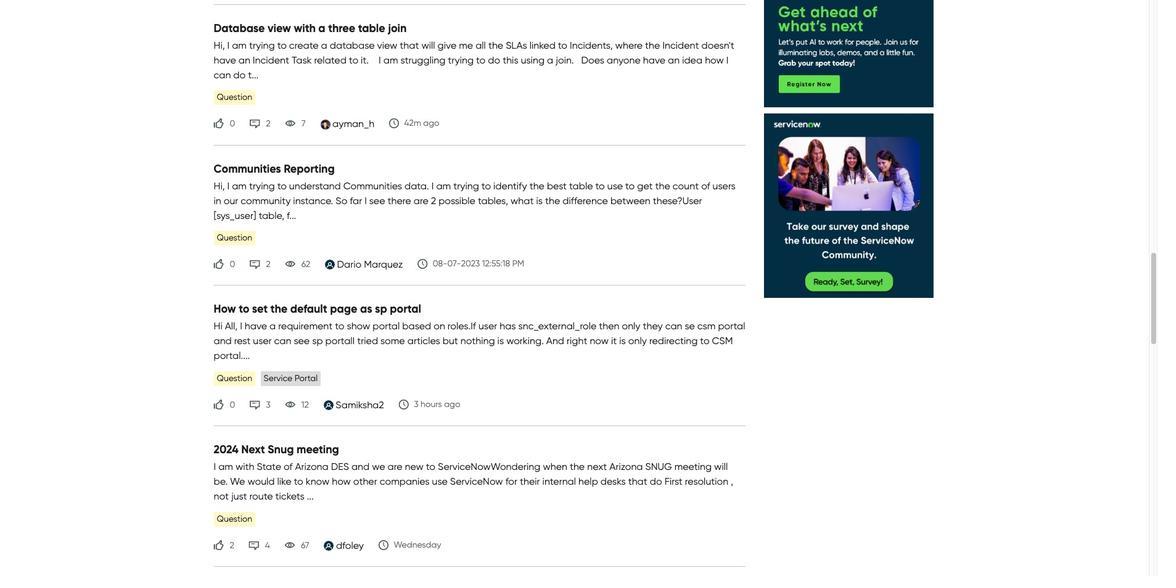 Task type: describe. For each thing, give the bounding box(es) containing it.
but
[[443, 335, 458, 347]]

07-
[[448, 259, 461, 269]]

i right far
[[365, 195, 367, 206]]

question for database
[[217, 92, 252, 103]]

a left the join. in the left of the page
[[547, 54, 554, 66]]

2024
[[214, 443, 239, 457]]

understand
[[289, 180, 341, 192]]

communities reporting link
[[214, 161, 335, 176]]

are inside communities reporting hi, i am trying to understand communities data. i am trying to identify the best table to use to get the count of users in our community instance. so far i see there are 2 possible tables, what is the difference between these?user [sys_user] table, f...
[[414, 195, 429, 206]]

0 vertical spatial meeting
[[297, 443, 339, 457]]

0 for how
[[230, 400, 235, 410]]

42m
[[405, 118, 421, 129]]

and inside 2024 next snug meeting i am with state of arizona des and we are new to servicenowwondering when the next arizona snug meeting will be. we would like to know how other companies use servicenow for their internal help desks that do first resolution , not just route tickets ...
[[352, 461, 370, 473]]

to left "set"
[[239, 302, 250, 316]]

to left create
[[277, 39, 287, 51]]

portal up based
[[390, 302, 422, 316]]

for
[[506, 476, 518, 488]]

table inside communities reporting hi, i am trying to understand communities data. i am trying to identify the best table to use to get the count of users in our community instance. so far i see there are 2 possible tables, what is the difference between these?user [sys_user] table, f...
[[570, 180, 593, 192]]

i right data.
[[432, 180, 434, 192]]

portal up csm
[[719, 321, 746, 332]]

table inside database view with a three table join hi, i am trying to create a database view that will give me all the slas linked to incidents, where the incident doesn't have an incident task related to it.    i am struggling trying to do this using a join.   does anyone have an idea how i can do t...
[[358, 21, 385, 35]]

0 for communities
[[230, 259, 235, 270]]

just
[[231, 491, 247, 503]]

2 horizontal spatial have
[[644, 54, 666, 66]]

to up tables,
[[482, 180, 491, 192]]

and inside how to set the default page as sp portal hi all, i have a requirement to show portal based on roles.if user has snc_external_role then only they can se csm portal and rest user can see sp portali tried some articles but nothing is working. and right now it is only redirecting to csm portal....
[[214, 335, 232, 347]]

incidents,
[[570, 39, 613, 51]]

give
[[438, 39, 457, 51]]

7
[[302, 118, 306, 129]]

table,
[[259, 210, 285, 221]]

how
[[214, 302, 236, 316]]

dfoley image
[[324, 541, 334, 551]]

trying down database
[[249, 39, 275, 51]]

1 horizontal spatial can
[[274, 335, 292, 347]]

join.
[[556, 54, 574, 66]]

to up difference
[[596, 180, 605, 192]]

2 horizontal spatial can
[[666, 321, 683, 332]]

idea
[[683, 54, 703, 66]]

there
[[388, 195, 411, 206]]

samiksha2 link
[[336, 399, 384, 411]]

will inside 2024 next snug meeting i am with state of arizona des and we are new to servicenowwondering when the next arizona snug meeting will be. we would like to know how other companies use servicenow for their internal help desks that do first resolution , not just route tickets ...
[[715, 461, 728, 473]]

csm
[[713, 335, 733, 347]]

show
[[347, 321, 370, 332]]

as
[[360, 302, 372, 316]]

use inside 2024 next snug meeting i am with state of arizona des and we are new to servicenowwondering when the next arizona snug meeting will be. we would like to know how other companies use servicenow for their internal help desks that do first resolution , not just route tickets ...
[[432, 476, 448, 488]]

62
[[302, 259, 310, 270]]

2 left 62
[[266, 259, 271, 270]]

dfoley
[[336, 540, 364, 552]]

servicenowwondering
[[438, 461, 541, 473]]

dario marquez image
[[325, 260, 335, 270]]

hi, inside database view with a three table join hi, i am trying to create a database view that will give me all the slas linked to incidents, where the incident doesn't have an incident task related to it.    i am struggling trying to do this using a join.   does anyone have an idea how i can do t...
[[214, 39, 225, 51]]

2024 next snug meeting i am with state of arizona des and we are new to servicenowwondering when the next arizona snug meeting will be. we would like to know how other companies use servicenow for their internal help desks that do first resolution , not just route tickets ...
[[214, 443, 734, 503]]

0 vertical spatial ago
[[424, 118, 440, 129]]

to up the join. in the left of the page
[[558, 39, 568, 51]]

do inside 2024 next snug meeting i am with state of arizona des and we are new to servicenowwondering when the next arizona snug meeting will be. we would like to know how other companies use servicenow for their internal help desks that do first resolution , not just route tickets ...
[[650, 476, 663, 488]]

state
[[257, 461, 281, 473]]

database view with a three table join link
[[214, 21, 407, 35]]

3 for 3 hours ago
[[414, 399, 419, 410]]

database
[[214, 21, 265, 35]]

reporting
[[284, 161, 335, 176]]

possible
[[439, 195, 476, 206]]

0 horizontal spatial sp
[[312, 335, 323, 347]]

to down database
[[349, 54, 359, 66]]

is inside communities reporting hi, i am trying to understand communities data. i am trying to identify the best table to use to get the count of users in our community instance. so far i see there are 2 possible tables, what is the difference between these?user [sys_user] table, f...
[[537, 195, 543, 206]]

tables,
[[478, 195, 509, 206]]

question for communities
[[217, 233, 252, 243]]

difference
[[563, 195, 608, 206]]

08-
[[433, 259, 448, 269]]

can inside database view with a three table join hi, i am trying to create a database view that will give me all the slas linked to incidents, where the incident doesn't have an incident task related to it.    i am struggling trying to do this using a join.   does anyone have an idea how i can do t...
[[214, 69, 231, 81]]

what
[[511, 195, 534, 206]]

12
[[302, 400, 309, 410]]

the right get
[[656, 180, 671, 192]]

struggling
[[401, 54, 446, 66]]

in
[[214, 195, 221, 206]]

am down database
[[232, 39, 247, 51]]

...
[[307, 491, 314, 503]]

1 horizontal spatial ago
[[444, 399, 461, 410]]

to down csm at bottom
[[701, 335, 710, 347]]

of inside 2024 next snug meeting i am with state of arizona des and we are new to servicenowwondering when the next arizona snug meeting will be. we would like to know how other companies use servicenow for their internal help desks that do first resolution , not just route tickets ...
[[284, 461, 293, 473]]

trying down "me"
[[448, 54, 474, 66]]

these?user
[[653, 195, 703, 206]]

dario marquez
[[337, 259, 403, 270]]

data.
[[405, 180, 429, 192]]

am inside 2024 next snug meeting i am with state of arizona des and we are new to servicenowwondering when the next arizona snug meeting will be. we would like to know how other companies use servicenow for their internal help desks that do first resolution , not just route tickets ...
[[219, 461, 233, 473]]

question for how
[[217, 373, 252, 384]]

all
[[476, 39, 486, 51]]

i down database
[[227, 39, 230, 51]]

rest
[[234, 335, 251, 347]]

does
[[582, 54, 605, 66]]

tried
[[357, 335, 378, 347]]

see inside how to set the default page as sp portal hi all, i have a requirement to show portal based on roles.if user has snc_external_role then only they can se csm portal and rest user can see sp portali tried some articles but nothing is working. and right now it is only redirecting to csm portal....
[[294, 335, 310, 347]]

0 horizontal spatial incident
[[253, 54, 289, 66]]

first
[[665, 476, 683, 488]]

know
[[306, 476, 330, 488]]

0 for database
[[230, 118, 235, 129]]

dario
[[337, 259, 362, 270]]

of inside communities reporting hi, i am trying to understand communities data. i am trying to identify the best table to use to get the count of users in our community instance. so far i see there are 2 possible tables, what is the difference between these?user [sys_user] table, f...
[[702, 180, 711, 192]]

get
[[638, 180, 653, 192]]

join
[[388, 21, 407, 35]]

snc_external_role
[[519, 321, 597, 332]]

marquez
[[364, 259, 403, 270]]

hi, inside communities reporting hi, i am trying to understand communities data. i am trying to identify the best table to use to get the count of users in our community instance. so far i see there are 2 possible tables, what is the difference between these?user [sys_user] table, f...
[[214, 180, 225, 192]]

some
[[381, 335, 405, 347]]

a inside how to set the default page as sp portal hi all, i have a requirement to show portal based on roles.if user has snc_external_role then only they can se csm portal and rest user can see sp portali tried some articles but nothing is working. and right now it is only redirecting to csm portal....
[[270, 321, 276, 332]]

nothing
[[461, 335, 495, 347]]

the right where
[[646, 39, 661, 51]]

page
[[330, 302, 358, 316]]

so
[[336, 195, 348, 206]]

right
[[567, 335, 588, 347]]

3 for 3
[[266, 400, 271, 410]]

portal up some
[[373, 321, 400, 332]]

count
[[673, 180, 699, 192]]

like
[[277, 476, 292, 488]]

08-07-2023 12:55:18 pm
[[433, 259, 525, 269]]

best
[[547, 180, 567, 192]]

on
[[434, 321, 445, 332]]

to up the between
[[626, 180, 635, 192]]

portal
[[295, 373, 318, 384]]

portal....
[[214, 350, 250, 362]]

the right all
[[489, 39, 504, 51]]

f...
[[287, 210, 296, 221]]

tickets
[[276, 491, 305, 503]]

based
[[403, 321, 431, 332]]

desks
[[601, 476, 626, 488]]

other
[[354, 476, 377, 488]]

slas
[[506, 39, 527, 51]]

far
[[350, 195, 362, 206]]

how to set the default page as sp portal hi all, i have a requirement to show portal based on roles.if user has snc_external_role then only they can se csm portal and rest user can see sp portali tried some articles but nothing is working. and right now it is only redirecting to csm portal....
[[214, 302, 746, 362]]

0 horizontal spatial view
[[268, 21, 291, 35]]

the inside how to set the default page as sp portal hi all, i have a requirement to show portal based on roles.if user has snc_external_role then only they can se csm portal and rest user can see sp portali tried some articles but nothing is working. and right now it is only redirecting to csm portal....
[[271, 302, 288, 316]]

ayman_h
[[333, 118, 375, 130]]

se
[[685, 321, 695, 332]]

des
[[331, 461, 349, 473]]

linked
[[530, 39, 556, 51]]

to right new
[[426, 461, 436, 473]]

3 hours ago
[[414, 399, 461, 410]]



Task type: locate. For each thing, give the bounding box(es) containing it.
the inside 2024 next snug meeting i am with state of arizona des and we are new to servicenowwondering when the next arizona snug meeting will be. we would like to know how other companies use servicenow for their internal help desks that do first resolution , not just route tickets ...
[[570, 461, 585, 473]]

would
[[248, 476, 275, 488]]

dfoley link
[[336, 540, 364, 552]]

0 horizontal spatial are
[[388, 461, 403, 473]]

1 vertical spatial table
[[570, 180, 593, 192]]

0 vertical spatial that
[[400, 39, 419, 51]]

67
[[301, 540, 309, 551]]

that
[[400, 39, 419, 51], [629, 476, 648, 488]]

view down "join"
[[377, 39, 398, 51]]

use right companies
[[432, 476, 448, 488]]

am up our
[[232, 180, 247, 192]]

can
[[214, 69, 231, 81], [666, 321, 683, 332], [274, 335, 292, 347]]

0 vertical spatial are
[[414, 195, 429, 206]]

view
[[268, 21, 291, 35], [377, 39, 398, 51]]

1 vertical spatial do
[[233, 69, 246, 81]]

,
[[731, 476, 734, 488]]

doesn't
[[702, 39, 735, 51]]

question down 'portal....'
[[217, 373, 252, 384]]

samiksha2 image
[[324, 401, 334, 411]]

then
[[599, 321, 620, 332]]

1 vertical spatial will
[[715, 461, 728, 473]]

next
[[241, 443, 265, 457]]

meeting up the des
[[297, 443, 339, 457]]

question down t...
[[217, 92, 252, 103]]

3 down service
[[266, 400, 271, 410]]

use up the between
[[608, 180, 623, 192]]

do left t...
[[233, 69, 246, 81]]

0 horizontal spatial an
[[239, 54, 250, 66]]

an
[[239, 54, 250, 66], [668, 54, 680, 66]]

0 horizontal spatial table
[[358, 21, 385, 35]]

an up t...
[[239, 54, 250, 66]]

0 vertical spatial use
[[608, 180, 623, 192]]

how inside 2024 next snug meeting i am with state of arizona des and we are new to servicenowwondering when the next arizona snug meeting will be. we would like to know how other companies use servicenow for their internal help desks that do first resolution , not just route tickets ...
[[332, 476, 351, 488]]

that up struggling
[[400, 39, 419, 51]]

1 vertical spatial and
[[352, 461, 370, 473]]

1 vertical spatial see
[[294, 335, 310, 347]]

am up be. we
[[219, 461, 233, 473]]

servicenow
[[450, 476, 503, 488]]

0 up 2024
[[230, 400, 235, 410]]

the up the help
[[570, 461, 585, 473]]

1 vertical spatial how
[[332, 476, 351, 488]]

1 horizontal spatial table
[[570, 180, 593, 192]]

between
[[611, 195, 651, 206]]

1 vertical spatial with
[[236, 461, 255, 473]]

me
[[459, 39, 473, 51]]

next
[[588, 461, 607, 473]]

1 vertical spatial meeting
[[675, 461, 712, 473]]

incident up the idea
[[663, 39, 700, 51]]

ayman_h image
[[321, 119, 330, 129]]

0 horizontal spatial user
[[253, 335, 272, 347]]

user right rest
[[253, 335, 272, 347]]

2 vertical spatial can
[[274, 335, 292, 347]]

do left the this
[[488, 54, 501, 66]]

how down doesn't
[[705, 54, 724, 66]]

ago right hours
[[444, 399, 461, 410]]

of up like
[[284, 461, 293, 473]]

communities reporting hi, i am trying to understand communities data. i am trying to identify the best table to use to get the count of users in our community instance. so far i see there are 2 possible tables, what is the difference between these?user [sys_user] table, f...
[[214, 161, 736, 221]]

1 vertical spatial can
[[666, 321, 683, 332]]

3 0 from the top
[[230, 400, 235, 410]]

1 hi, from the top
[[214, 39, 225, 51]]

0 horizontal spatial how
[[332, 476, 351, 488]]

with inside 2024 next snug meeting i am with state of arizona des and we are new to servicenowwondering when the next arizona snug meeting will be. we would like to know how other companies use servicenow for their internal help desks that do first resolution , not just route tickets ...
[[236, 461, 255, 473]]

2 hi, from the top
[[214, 180, 225, 192]]

0 vertical spatial and
[[214, 335, 232, 347]]

is
[[537, 195, 543, 206], [498, 335, 504, 347], [620, 335, 626, 347]]

their
[[520, 476, 540, 488]]

trying up community
[[249, 180, 275, 192]]

0 horizontal spatial communities
[[214, 161, 281, 176]]

0 up communities reporting 'link'
[[230, 118, 235, 129]]

resolution
[[686, 476, 729, 488]]

1 horizontal spatial communities
[[344, 180, 402, 192]]

will up struggling
[[422, 39, 435, 51]]

0 vertical spatial with
[[294, 21, 316, 35]]

1 question from the top
[[217, 92, 252, 103]]

communities up far
[[344, 180, 402, 192]]

2 left 4
[[230, 540, 234, 551]]

only down they
[[629, 335, 647, 347]]

a
[[319, 21, 326, 35], [321, 39, 328, 51], [547, 54, 554, 66], [270, 321, 276, 332]]

0 horizontal spatial have
[[214, 54, 236, 66]]

with
[[294, 21, 316, 35], [236, 461, 255, 473]]

1 vertical spatial are
[[388, 461, 403, 473]]

4 question from the top
[[217, 514, 252, 524]]

am up possible on the top left of page
[[437, 180, 451, 192]]

samiksha2
[[336, 399, 384, 411]]

wednesday
[[394, 540, 442, 551]]

sp
[[375, 302, 387, 316], [312, 335, 323, 347]]

42m ago
[[405, 118, 440, 129]]

0 vertical spatial can
[[214, 69, 231, 81]]

0 vertical spatial will
[[422, 39, 435, 51]]

related
[[314, 54, 347, 66]]

is right it
[[620, 335, 626, 347]]

of left users
[[702, 180, 711, 192]]

internal
[[543, 476, 576, 488]]

are
[[414, 195, 429, 206], [388, 461, 403, 473]]

0 vertical spatial only
[[622, 321, 641, 332]]

create
[[289, 39, 319, 51]]

are down data.
[[414, 195, 429, 206]]

2 an from the left
[[668, 54, 680, 66]]

1 vertical spatial only
[[629, 335, 647, 347]]

2 horizontal spatial is
[[620, 335, 626, 347]]

task
[[292, 54, 312, 66]]

0 vertical spatial see
[[370, 195, 385, 206]]

1 horizontal spatial an
[[668, 54, 680, 66]]

3 question from the top
[[217, 373, 252, 384]]

see right far
[[370, 195, 385, 206]]

2 3 from the left
[[266, 400, 271, 410]]

only left they
[[622, 321, 641, 332]]

meeting up resolution
[[675, 461, 712, 473]]

2 arizona from the left
[[610, 461, 643, 473]]

1 vertical spatial hi,
[[214, 180, 225, 192]]

1 vertical spatial of
[[284, 461, 293, 473]]

2 left 7
[[266, 118, 271, 129]]

that right desks
[[629, 476, 648, 488]]

dario marquez link
[[337, 259, 403, 270]]

the right "set"
[[271, 302, 288, 316]]

a up "related"
[[321, 39, 328, 51]]

articles
[[408, 335, 440, 347]]

1 horizontal spatial will
[[715, 461, 728, 473]]

how down the des
[[332, 476, 351, 488]]

with up create
[[294, 21, 316, 35]]

has
[[500, 321, 516, 332]]

i left struggling
[[379, 54, 381, 66]]

0 vertical spatial incident
[[663, 39, 700, 51]]

1 vertical spatial sp
[[312, 335, 323, 347]]

1 horizontal spatial user
[[479, 321, 498, 332]]

sp down requirement
[[312, 335, 323, 347]]

table left "join"
[[358, 21, 385, 35]]

1 horizontal spatial that
[[629, 476, 648, 488]]

identify
[[494, 180, 527, 192]]

0 horizontal spatial is
[[498, 335, 504, 347]]

am
[[232, 39, 247, 51], [384, 54, 398, 66], [232, 180, 247, 192], [437, 180, 451, 192], [219, 461, 233, 473]]

i down doesn't
[[727, 54, 729, 66]]

ayman_h link
[[333, 118, 375, 130]]

12:55:18
[[482, 259, 511, 269]]

1 vertical spatial ago
[[444, 399, 461, 410]]

are inside 2024 next snug meeting i am with state of arizona des and we are new to servicenowwondering when the next arizona snug meeting will be. we would like to know how other companies use servicenow for their internal help desks that do first resolution , not just route tickets ...
[[388, 461, 403, 473]]

0 horizontal spatial do
[[233, 69, 246, 81]]

0 vertical spatial hi,
[[214, 39, 225, 51]]

have inside how to set the default page as sp portal hi all, i have a requirement to show portal based on roles.if user has snc_external_role then only they can se csm portal and rest user can see sp portali tried some articles but nothing is working. and right now it is only redirecting to csm portal....
[[245, 321, 267, 332]]

will up resolution
[[715, 461, 728, 473]]

1 horizontal spatial is
[[537, 195, 543, 206]]

arizona up know
[[295, 461, 329, 473]]

[sys_user]
[[214, 210, 256, 221]]

to up portali
[[335, 321, 345, 332]]

be. we
[[214, 476, 245, 488]]

1 3 from the left
[[414, 399, 419, 410]]

and up other
[[352, 461, 370, 473]]

table
[[358, 21, 385, 35], [570, 180, 593, 192]]

companies
[[380, 476, 430, 488]]

see down requirement
[[294, 335, 310, 347]]

1 arizona from the left
[[295, 461, 329, 473]]

communities up our
[[214, 161, 281, 176]]

to
[[277, 39, 287, 51], [558, 39, 568, 51], [349, 54, 359, 66], [476, 54, 486, 66], [277, 180, 287, 192], [482, 180, 491, 192], [596, 180, 605, 192], [626, 180, 635, 192], [239, 302, 250, 316], [335, 321, 345, 332], [701, 335, 710, 347], [426, 461, 436, 473], [294, 476, 303, 488]]

1 horizontal spatial have
[[245, 321, 267, 332]]

1 vertical spatial communities
[[344, 180, 402, 192]]

have down "set"
[[245, 321, 267, 332]]

1 an from the left
[[239, 54, 250, 66]]

1 horizontal spatial see
[[370, 195, 385, 206]]

am left struggling
[[384, 54, 398, 66]]

trying
[[249, 39, 275, 51], [448, 54, 474, 66], [249, 180, 275, 192], [454, 180, 479, 192]]

hi, up in
[[214, 180, 225, 192]]

0 horizontal spatial can
[[214, 69, 231, 81]]

0 horizontal spatial meeting
[[297, 443, 339, 457]]

the left 'best'
[[530, 180, 545, 192]]

all, i
[[225, 321, 242, 332]]

4
[[265, 540, 270, 551]]

not
[[214, 491, 229, 503]]

with down 'next'
[[236, 461, 255, 473]]

can down requirement
[[274, 335, 292, 347]]

it
[[612, 335, 617, 347]]

0 vertical spatial communities
[[214, 161, 281, 176]]

0 vertical spatial 0
[[230, 118, 235, 129]]

is down has
[[498, 335, 504, 347]]

0 horizontal spatial with
[[236, 461, 255, 473]]

to down communities reporting 'link'
[[277, 180, 287, 192]]

0 vertical spatial table
[[358, 21, 385, 35]]

1 vertical spatial incident
[[253, 54, 289, 66]]

0 vertical spatial do
[[488, 54, 501, 66]]

hi,
[[214, 39, 225, 51], [214, 180, 225, 192]]

0 horizontal spatial use
[[432, 476, 448, 488]]

1 horizontal spatial do
[[488, 54, 501, 66]]

a left 'three'
[[319, 21, 326, 35]]

hours
[[421, 399, 442, 410]]

1 vertical spatial 0
[[230, 259, 235, 270]]

1 horizontal spatial use
[[608, 180, 623, 192]]

1 vertical spatial view
[[377, 39, 398, 51]]

0 horizontal spatial arizona
[[295, 461, 329, 473]]

new
[[405, 461, 424, 473]]

csm
[[698, 321, 716, 332]]

the
[[489, 39, 504, 51], [646, 39, 661, 51], [530, 180, 545, 192], [656, 180, 671, 192], [546, 195, 561, 206], [271, 302, 288, 316], [570, 461, 585, 473]]

use
[[608, 180, 623, 192], [432, 476, 448, 488]]

that inside 2024 next snug meeting i am with state of arizona des and we are new to servicenowwondering when the next arizona snug meeting will be. we would like to know how other companies use servicenow for their internal help desks that do first resolution , not just route tickets ...
[[629, 476, 648, 488]]

0 horizontal spatial see
[[294, 335, 310, 347]]

1 horizontal spatial and
[[352, 461, 370, 473]]

0 vertical spatial how
[[705, 54, 724, 66]]

only
[[622, 321, 641, 332], [629, 335, 647, 347]]

can up redirecting
[[666, 321, 683, 332]]

0 horizontal spatial of
[[284, 461, 293, 473]]

question down [sys_user]
[[217, 233, 252, 243]]

i down 2024
[[214, 461, 216, 473]]

2 question from the top
[[217, 233, 252, 243]]

0 horizontal spatial 3
[[266, 400, 271, 410]]

can left t...
[[214, 69, 231, 81]]

i up our
[[227, 180, 230, 192]]

use inside communities reporting hi, i am trying to understand communities data. i am trying to identify the best table to use to get the count of users in our community instance. so far i see there are 2 possible tables, what is the difference between these?user [sys_user] table, f...
[[608, 180, 623, 192]]

incident
[[663, 39, 700, 51], [253, 54, 289, 66]]

to right like
[[294, 476, 303, 488]]

requirement
[[278, 321, 333, 332]]

0 vertical spatial of
[[702, 180, 711, 192]]

1 horizontal spatial sp
[[375, 302, 387, 316]]

0 horizontal spatial and
[[214, 335, 232, 347]]

1 vertical spatial that
[[629, 476, 648, 488]]

see inside communities reporting hi, i am trying to understand communities data. i am trying to identify the best table to use to get the count of users in our community instance. so far i see there are 2 possible tables, what is the difference between these?user [sys_user] table, f...
[[370, 195, 385, 206]]

2 0 from the top
[[230, 259, 235, 270]]

0 vertical spatial view
[[268, 21, 291, 35]]

2 horizontal spatial do
[[650, 476, 663, 488]]

we
[[372, 461, 385, 473]]

1 vertical spatial use
[[432, 476, 448, 488]]

redirecting
[[650, 335, 698, 347]]

0 vertical spatial user
[[479, 321, 498, 332]]

1 horizontal spatial meeting
[[675, 461, 712, 473]]

a left requirement
[[270, 321, 276, 332]]

this
[[503, 54, 519, 66]]

database view with a three table join hi, i am trying to create a database view that will give me all the slas linked to incidents, where the incident doesn't have an incident task related to it.    i am struggling trying to do this using a join.   does anyone have an idea how i can do t...
[[214, 21, 735, 81]]

how inside database view with a three table join hi, i am trying to create a database view that will give me all the slas linked to incidents, where the incident doesn't have an incident task related to it.    i am struggling trying to do this using a join.   does anyone have an idea how i can do t...
[[705, 54, 724, 66]]

ago right 42m
[[424, 118, 440, 129]]

1 horizontal spatial 3
[[414, 399, 419, 410]]

are right we
[[388, 461, 403, 473]]

question for 2024
[[217, 514, 252, 524]]

i inside 2024 next snug meeting i am with state of arizona des and we are new to servicenowwondering when the next arizona snug meeting will be. we would like to know how other companies use servicenow for their internal help desks that do first resolution , not just route tickets ...
[[214, 461, 216, 473]]

0 vertical spatial sp
[[375, 302, 387, 316]]

an left the idea
[[668, 54, 680, 66]]

hi, down database
[[214, 39, 225, 51]]

2 inside communities reporting hi, i am trying to understand communities data. i am trying to identify the best table to use to get the count of users in our community instance. so far i see there are 2 possible tables, what is the difference between these?user [sys_user] table, f...
[[431, 195, 436, 206]]

1 horizontal spatial are
[[414, 195, 429, 206]]

help
[[579, 476, 598, 488]]

user up nothing
[[479, 321, 498, 332]]

that inside database view with a three table join hi, i am trying to create a database view that will give me all the slas linked to incidents, where the incident doesn't have an incident task related to it.    i am struggling trying to do this using a join.   does anyone have an idea how i can do t...
[[400, 39, 419, 51]]

0 horizontal spatial that
[[400, 39, 419, 51]]

do
[[488, 54, 501, 66], [233, 69, 246, 81], [650, 476, 663, 488]]

1 horizontal spatial incident
[[663, 39, 700, 51]]

2 left possible on the top left of page
[[431, 195, 436, 206]]

1 horizontal spatial of
[[702, 180, 711, 192]]

portali
[[326, 335, 355, 347]]

table up difference
[[570, 180, 593, 192]]

incident up t...
[[253, 54, 289, 66]]

the down 'best'
[[546, 195, 561, 206]]

2 vertical spatial do
[[650, 476, 663, 488]]

to down all
[[476, 54, 486, 66]]

community
[[241, 195, 291, 206]]

view up create
[[268, 21, 291, 35]]

0 horizontal spatial will
[[422, 39, 435, 51]]

3 left hours
[[414, 399, 419, 410]]

1 horizontal spatial arizona
[[610, 461, 643, 473]]

our
[[224, 195, 238, 206]]

working. and
[[507, 335, 565, 347]]

instance.
[[293, 195, 333, 206]]

sp right the as
[[375, 302, 387, 316]]

3
[[414, 399, 419, 410], [266, 400, 271, 410]]

1 vertical spatial user
[[253, 335, 272, 347]]

1 horizontal spatial with
[[294, 21, 316, 35]]

trying up possible on the top left of page
[[454, 180, 479, 192]]

and down hi
[[214, 335, 232, 347]]

1 horizontal spatial how
[[705, 54, 724, 66]]

default
[[290, 302, 328, 316]]

will inside database view with a three table join hi, i am trying to create a database view that will give me all the slas linked to incidents, where the incident doesn't have an incident task related to it.    i am struggling trying to do this using a join.   does anyone have an idea how i can do t...
[[422, 39, 435, 51]]

arizona up desks
[[610, 461, 643, 473]]

1 horizontal spatial view
[[377, 39, 398, 51]]

2 vertical spatial 0
[[230, 400, 235, 410]]

do down snug
[[650, 476, 663, 488]]

1 0 from the top
[[230, 118, 235, 129]]

with inside database view with a three table join hi, i am trying to create a database view that will give me all the slas linked to incidents, where the incident doesn't have an incident task related to it.    i am struggling trying to do this using a join.   does anyone have an idea how i can do t...
[[294, 21, 316, 35]]

portal
[[390, 302, 422, 316], [373, 321, 400, 332], [719, 321, 746, 332]]

0 up "how" at the left bottom of the page
[[230, 259, 235, 270]]

0 horizontal spatial ago
[[424, 118, 440, 129]]

route
[[250, 491, 273, 503]]



Task type: vqa. For each thing, say whether or not it's contained in the screenshot.


